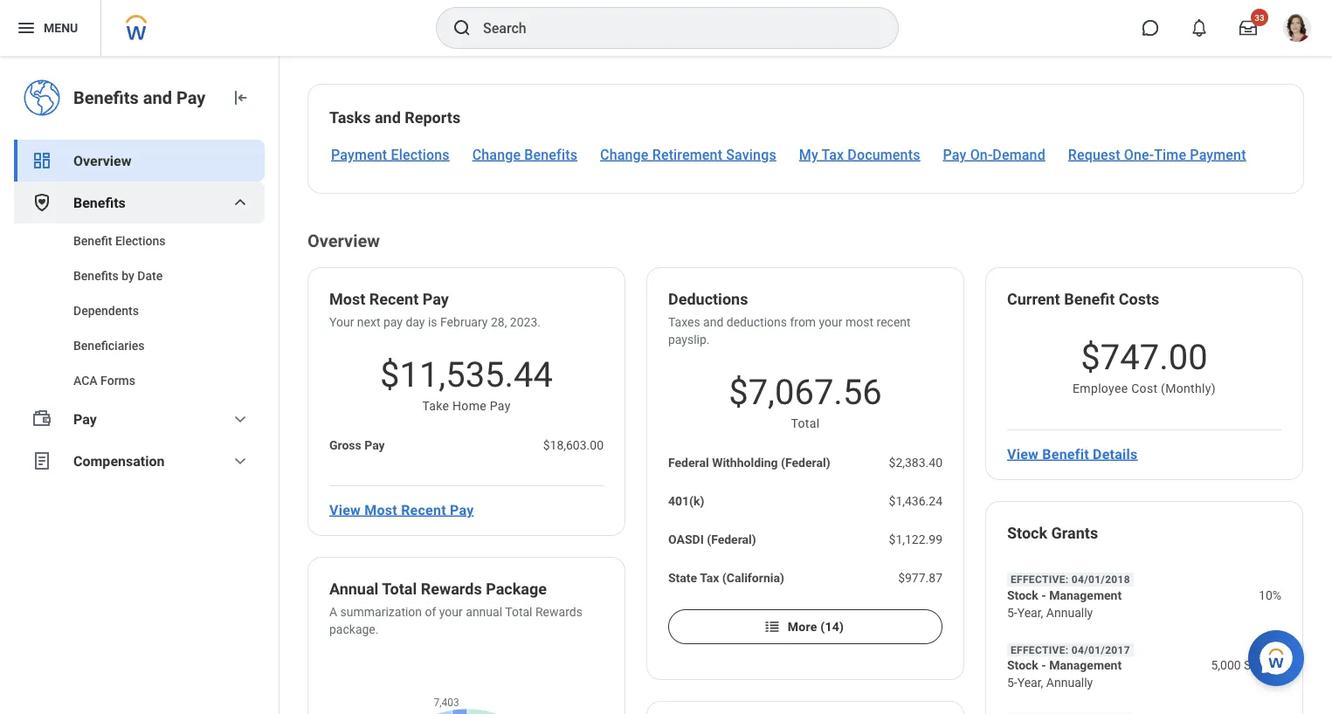 Task type: locate. For each thing, give the bounding box(es) containing it.
management for 10%
[[1050, 588, 1122, 603]]

2 annually from the top
[[1047, 676, 1093, 691]]

- for 10%
[[1042, 588, 1046, 603]]

benefits inside benefits "dropdown button"
[[73, 194, 126, 211]]

0 vertical spatial 5-
[[1007, 606, 1018, 620]]

payment elections
[[331, 146, 450, 163]]

pay
[[176, 87, 206, 108], [943, 146, 967, 163], [423, 291, 449, 309], [490, 399, 511, 414], [73, 411, 97, 428], [365, 438, 385, 453], [450, 502, 474, 519]]

401(k)
[[668, 494, 705, 508]]

effective: down stock grants element
[[1011, 574, 1069, 586]]

benefit inside button
[[1043, 446, 1089, 463]]

2 horizontal spatial total
[[791, 417, 820, 431]]

and
[[143, 87, 172, 108], [375, 109, 401, 127], [703, 315, 724, 329]]

elections inside 'link'
[[391, 146, 450, 163]]

1 vertical spatial stock - management 5-year, annually
[[1007, 659, 1122, 691]]

1 chevron down small image from the top
[[230, 192, 251, 213]]

more (14)
[[788, 620, 844, 635]]

management down effective: 04/01/2017
[[1050, 659, 1122, 673]]

0 horizontal spatial overview
[[73, 152, 131, 169]]

0 vertical spatial benefit
[[73, 234, 112, 248]]

(federal) right withholding
[[781, 456, 831, 470]]

1 vertical spatial (federal)
[[707, 533, 756, 547]]

2 - from the top
[[1042, 659, 1046, 673]]

your
[[329, 315, 354, 329]]

a summarization of your annual total rewards package. element
[[329, 604, 604, 639]]

1 annually from the top
[[1047, 606, 1093, 620]]

0 vertical spatial view
[[1007, 446, 1039, 463]]

year, down effective: 04/01/2017
[[1018, 676, 1044, 691]]

1 horizontal spatial rewards
[[536, 605, 583, 619]]

0 vertical spatial (federal)
[[781, 456, 831, 470]]

payment inside 'link'
[[331, 146, 387, 163]]

2 change from the left
[[600, 146, 649, 163]]

1 management from the top
[[1050, 588, 1122, 603]]

deductions
[[668, 291, 748, 309]]

rewards down 'package'
[[536, 605, 583, 619]]

2 vertical spatial benefit
[[1043, 446, 1089, 463]]

1 horizontal spatial change
[[600, 146, 649, 163]]

benefit elections
[[73, 234, 166, 248]]

0 vertical spatial overview
[[73, 152, 131, 169]]

beneficiaries link
[[14, 329, 265, 363]]

0 horizontal spatial and
[[143, 87, 172, 108]]

1 vertical spatial 5-
[[1007, 676, 1018, 691]]

0 vertical spatial stock - management 5-year, annually
[[1007, 588, 1122, 620]]

benefits by date link
[[14, 259, 265, 294]]

year, down effective: 04/01/2018
[[1018, 606, 1044, 620]]

and down deductions element
[[703, 315, 724, 329]]

1 vertical spatial chevron down small image
[[230, 409, 251, 430]]

0 vertical spatial your
[[819, 315, 843, 329]]

1 year, from the top
[[1018, 606, 1044, 620]]

most
[[329, 291, 365, 309], [365, 502, 397, 519]]

management down effective: 04/01/2018
[[1050, 588, 1122, 603]]

annually
[[1047, 606, 1093, 620], [1047, 676, 1093, 691]]

0 vertical spatial effective:
[[1011, 574, 1069, 586]]

pay on-demand link
[[941, 144, 1047, 165]]

0 horizontal spatial tax
[[700, 571, 719, 585]]

total up 'summarization'
[[382, 581, 417, 599]]

total for $7,067.56
[[791, 417, 820, 431]]

stock - management 5-year, annually for 5,000 shares
[[1007, 659, 1122, 691]]

stock - management 5-year, annually down effective: 04/01/2017
[[1007, 659, 1122, 691]]

chevron down small image
[[230, 192, 251, 213], [230, 409, 251, 430]]

effective: left 04/01/2017 in the right bottom of the page
[[1011, 644, 1069, 657]]

stock left grants
[[1007, 525, 1048, 543]]

benefits for benefits
[[73, 194, 126, 211]]

pay right home
[[490, 399, 511, 414]]

most down gross pay
[[365, 502, 397, 519]]

a
[[329, 605, 337, 619]]

0 vertical spatial most
[[329, 291, 365, 309]]

pay button
[[14, 398, 265, 440]]

my
[[799, 146, 819, 163]]

1 horizontal spatial elections
[[391, 146, 450, 163]]

5- down effective: 04/01/2017
[[1007, 676, 1018, 691]]

overview link
[[14, 140, 265, 182]]

elections for payment elections
[[391, 146, 450, 163]]

0 vertical spatial annually
[[1047, 606, 1093, 620]]

1 5- from the top
[[1007, 606, 1018, 620]]

1 vertical spatial stock
[[1007, 588, 1039, 603]]

aca forms link
[[14, 363, 265, 398]]

of
[[425, 605, 436, 619]]

benefit left details
[[1043, 446, 1089, 463]]

1 horizontal spatial tax
[[822, 146, 844, 163]]

benefit up benefits by date
[[73, 234, 112, 248]]

0 vertical spatial rewards
[[421, 581, 482, 599]]

$18,603.00
[[543, 438, 604, 453]]

tax right state
[[700, 571, 719, 585]]

stock down effective: 04/01/2017
[[1007, 659, 1039, 673]]

1 vertical spatial most
[[365, 502, 397, 519]]

benefits for benefits by date
[[73, 269, 119, 283]]

list
[[308, 130, 1283, 165]]

1 stock - management 5-year, annually from the top
[[1007, 588, 1122, 620]]

year, for 10%
[[1018, 606, 1044, 620]]

1 vertical spatial elections
[[115, 234, 166, 248]]

0 horizontal spatial payment
[[331, 146, 387, 163]]

2 effective: from the top
[[1011, 644, 1069, 657]]

year, for 5,000 shares
[[1018, 676, 1044, 691]]

stock - management 5-year, annually
[[1007, 588, 1122, 620], [1007, 659, 1122, 691]]

1 vertical spatial overview
[[308, 231, 380, 251]]

tax right my
[[822, 146, 844, 163]]

1 payment from the left
[[331, 146, 387, 163]]

0 vertical spatial year,
[[1018, 606, 1044, 620]]

1 vertical spatial annually
[[1047, 676, 1093, 691]]

1 effective: from the top
[[1011, 574, 1069, 586]]

0 horizontal spatial elections
[[115, 234, 166, 248]]

0 vertical spatial stock
[[1007, 525, 1048, 543]]

on-
[[970, 146, 993, 163]]

1 vertical spatial rewards
[[536, 605, 583, 619]]

costs
[[1119, 291, 1160, 309]]

1 vertical spatial total
[[382, 581, 417, 599]]

1 stock from the top
[[1007, 525, 1048, 543]]

- down effective: 04/01/2018
[[1042, 588, 1046, 603]]

total inside $7,067.56 total
[[791, 417, 820, 431]]

1 horizontal spatial view
[[1007, 446, 1039, 463]]

0 vertical spatial tax
[[822, 146, 844, 163]]

0 vertical spatial management
[[1050, 588, 1122, 603]]

and inside navigation pane region
[[143, 87, 172, 108]]

overview up benefits "dropdown button"
[[73, 152, 131, 169]]

1 horizontal spatial (federal)
[[781, 456, 831, 470]]

pay left on- at the top of the page
[[943, 146, 967, 163]]

1 vertical spatial effective:
[[1011, 644, 1069, 657]]

benefits button
[[14, 182, 265, 224]]

stock down effective: 04/01/2018
[[1007, 588, 1039, 603]]

stock - management 5-year, annually for 10%
[[1007, 588, 1122, 620]]

2 vertical spatial and
[[703, 315, 724, 329]]

1 horizontal spatial and
[[375, 109, 401, 127]]

annually down effective: 04/01/2017
[[1047, 676, 1093, 691]]

your next pay day is february 28, 2023. element
[[329, 314, 541, 331]]

annual total rewards package a summarization of your annual total rewards package.
[[329, 581, 583, 637]]

1 vertical spatial -
[[1042, 659, 1046, 673]]

1 change from the left
[[472, 146, 521, 163]]

0 vertical spatial -
[[1042, 588, 1046, 603]]

2 horizontal spatial and
[[703, 315, 724, 329]]

recent up pay
[[369, 291, 419, 309]]

one-
[[1124, 146, 1154, 163]]

(federal)
[[781, 456, 831, 470], [707, 533, 756, 547]]

10%
[[1259, 588, 1282, 603]]

inbox large image
[[1240, 19, 1257, 37]]

total down 'package'
[[505, 605, 533, 619]]

0 vertical spatial elections
[[391, 146, 450, 163]]

2 5- from the top
[[1007, 676, 1018, 691]]

and up payment elections 'link' on the top of the page
[[375, 109, 401, 127]]

state
[[668, 571, 697, 585]]

package.
[[329, 623, 379, 637]]

benefits and pay element
[[73, 86, 216, 110]]

current
[[1007, 291, 1060, 309]]

from
[[790, 315, 816, 329]]

management
[[1050, 588, 1122, 603], [1050, 659, 1122, 673]]

recent up annual total rewards package element
[[401, 502, 446, 519]]

your inside deductions taxes and deductions from your most recent payslip.
[[819, 315, 843, 329]]

your right from
[[819, 315, 843, 329]]

payment down tasks
[[331, 146, 387, 163]]

shares
[[1244, 659, 1282, 673]]

5- down effective: 04/01/2018
[[1007, 606, 1018, 620]]

pay up annual total rewards package element
[[450, 502, 474, 519]]

taxes
[[668, 315, 700, 329]]

1 vertical spatial your
[[439, 605, 463, 619]]

pay down aca
[[73, 411, 97, 428]]

effective:
[[1011, 574, 1069, 586], [1011, 644, 1069, 657]]

0 horizontal spatial your
[[439, 605, 463, 619]]

elections inside benefits element
[[115, 234, 166, 248]]

annually for 10%
[[1047, 606, 1093, 620]]

2 year, from the top
[[1018, 676, 1044, 691]]

$747.00
[[1081, 337, 1208, 378]]

effective: for 10%
[[1011, 574, 1069, 586]]

your right of
[[439, 605, 463, 619]]

1 horizontal spatial total
[[505, 605, 533, 619]]

payslip.
[[668, 332, 710, 347]]

elections down reports
[[391, 146, 450, 163]]

(federal) up state tax (california)
[[707, 533, 756, 547]]

benefit for view benefit details
[[1043, 446, 1089, 463]]

benefits inside benefits by date link
[[73, 269, 119, 283]]

chevron down small image
[[230, 451, 251, 472]]

- down effective: 04/01/2017
[[1042, 659, 1046, 673]]

compensation
[[73, 453, 165, 470]]

benefits inside benefits and pay element
[[73, 87, 139, 108]]

stock
[[1007, 525, 1048, 543], [1007, 588, 1039, 603], [1007, 659, 1039, 673]]

benefit left costs
[[1064, 291, 1115, 309]]

overview
[[73, 152, 131, 169], [308, 231, 380, 251]]

1 - from the top
[[1042, 588, 1046, 603]]

effective: 04/01/2018
[[1011, 574, 1131, 586]]

1 vertical spatial year,
[[1018, 676, 1044, 691]]

$977.87
[[898, 571, 943, 585]]

total down $7,067.56
[[791, 417, 820, 431]]

benefits inside change benefits link
[[524, 146, 578, 163]]

2 vertical spatial stock
[[1007, 659, 1039, 673]]

1 vertical spatial recent
[[401, 502, 446, 519]]

elections up benefits by date link
[[115, 234, 166, 248]]

33
[[1255, 12, 1265, 23]]

payment elections link
[[329, 144, 451, 165]]

1 horizontal spatial your
[[819, 315, 843, 329]]

0 horizontal spatial rewards
[[421, 581, 482, 599]]

Search Workday  search field
[[483, 9, 862, 47]]

take
[[422, 399, 449, 414]]

1 vertical spatial management
[[1050, 659, 1122, 673]]

0 horizontal spatial total
[[382, 581, 417, 599]]

1 vertical spatial view
[[329, 502, 361, 519]]

overview up most recent pay element
[[308, 231, 380, 251]]

pay on-demand
[[943, 146, 1046, 163]]

33 button
[[1229, 9, 1269, 47]]

view benefit details
[[1007, 446, 1138, 463]]

most recent pay element
[[329, 289, 449, 314]]

view most recent pay button
[[322, 493, 481, 528]]

transformation import image
[[230, 87, 251, 108]]

dependents
[[73, 304, 139, 318]]

february
[[440, 315, 488, 329]]

payment right time
[[1190, 146, 1246, 163]]

benefit inside 'element'
[[1064, 291, 1115, 309]]

pay
[[384, 315, 403, 329]]

change retirement savings
[[600, 146, 777, 163]]

1 vertical spatial tax
[[700, 571, 719, 585]]

federal
[[668, 456, 709, 470]]

3 stock from the top
[[1007, 659, 1039, 673]]

2 chevron down small image from the top
[[230, 409, 251, 430]]

1 horizontal spatial payment
[[1190, 146, 1246, 163]]

0 horizontal spatial view
[[329, 502, 361, 519]]

$747.00 employee cost (monthly)
[[1073, 337, 1216, 396]]

1 horizontal spatial overview
[[308, 231, 380, 251]]

annually down effective: 04/01/2018
[[1047, 606, 1093, 620]]

$11,535.44 take home pay
[[380, 354, 553, 414]]

change retirement savings link
[[599, 144, 778, 165]]

and for tasks
[[375, 109, 401, 127]]

management for 5,000 shares
[[1050, 659, 1122, 673]]

search image
[[452, 17, 473, 38]]

0 vertical spatial and
[[143, 87, 172, 108]]

0 vertical spatial total
[[791, 417, 820, 431]]

1 vertical spatial benefit
[[1064, 291, 1115, 309]]

0 horizontal spatial change
[[472, 146, 521, 163]]

request
[[1068, 146, 1121, 163]]

$1,436.24
[[889, 494, 943, 508]]

benefits element
[[14, 224, 265, 398]]

view up stock grants
[[1007, 446, 1039, 463]]

rewards up of
[[421, 581, 482, 599]]

stock - management 5-year, annually down effective: 04/01/2018
[[1007, 588, 1122, 620]]

annual
[[329, 581, 379, 599]]

taxes and deductions from your most recent payslip. element
[[668, 314, 943, 349]]

deductions element
[[668, 289, 748, 314]]

pay up is
[[423, 291, 449, 309]]

change for change retirement savings
[[600, 146, 649, 163]]

2 management from the top
[[1050, 659, 1122, 673]]

retirement
[[652, 146, 723, 163]]

0 vertical spatial chevron down small image
[[230, 192, 251, 213]]

and up overview link on the top left of page
[[143, 87, 172, 108]]

1 vertical spatial and
[[375, 109, 401, 127]]

view benefit details button
[[1000, 437, 1145, 472]]

0 vertical spatial recent
[[369, 291, 419, 309]]

forms
[[101, 374, 135, 388]]

5- for 5,000 shares
[[1007, 676, 1018, 691]]

view down gross
[[329, 502, 361, 519]]

$1,122.99
[[889, 533, 943, 547]]

most up your
[[329, 291, 365, 309]]

by
[[122, 269, 134, 283]]

2 stock from the top
[[1007, 588, 1039, 603]]

elections
[[391, 146, 450, 163], [115, 234, 166, 248]]

5,000
[[1211, 659, 1241, 673]]

2 stock - management 5-year, annually from the top
[[1007, 659, 1122, 691]]



Task type: vqa. For each thing, say whether or not it's contained in the screenshot.
The 'Company Cars'
no



Task type: describe. For each thing, give the bounding box(es) containing it.
$7,067.56 total
[[729, 372, 882, 431]]

annual total rewards package element
[[329, 579, 547, 604]]

navigation pane region
[[0, 56, 280, 715]]

withholding
[[712, 456, 778, 470]]

notifications large image
[[1191, 19, 1208, 37]]

day
[[406, 315, 425, 329]]

savings
[[726, 146, 777, 163]]

my tax documents
[[799, 146, 921, 163]]

stock grants
[[1007, 525, 1098, 543]]

task pay image
[[31, 409, 52, 430]]

benefits for benefits and pay
[[73, 87, 139, 108]]

document alt image
[[31, 451, 52, 472]]

$7,067.56
[[729, 372, 882, 413]]

benefit inside navigation pane region
[[73, 234, 112, 248]]

your inside annual total rewards package a summarization of your annual total rewards package.
[[439, 605, 463, 619]]

next
[[357, 315, 381, 329]]

total for annual
[[382, 581, 417, 599]]

overview inside navigation pane region
[[73, 152, 131, 169]]

change benefits link
[[471, 144, 579, 165]]

elections for benefit elections
[[115, 234, 166, 248]]

04/01/2018
[[1072, 574, 1131, 586]]

demand
[[993, 146, 1046, 163]]

2 payment from the left
[[1190, 146, 1246, 163]]

employee
[[1073, 382, 1128, 396]]

change for change benefits
[[472, 146, 521, 163]]

annually for 5,000 shares
[[1047, 676, 1093, 691]]

tasks and reports
[[329, 109, 461, 127]]

current benefit costs element
[[1007, 289, 1160, 314]]

most inside button
[[365, 502, 397, 519]]

recent inside button
[[401, 502, 446, 519]]

cost
[[1132, 382, 1158, 396]]

beneficiaries
[[73, 339, 145, 353]]

more
[[788, 620, 817, 635]]

aca forms
[[73, 374, 135, 388]]

pay right gross
[[365, 438, 385, 453]]

(california)
[[722, 571, 784, 585]]

request one-time payment
[[1068, 146, 1246, 163]]

annual
[[466, 605, 502, 619]]

change benefits
[[472, 146, 578, 163]]

package
[[486, 581, 547, 599]]

most inside most recent pay your next pay day is february 28, 2023.
[[329, 291, 365, 309]]

recent
[[877, 315, 911, 329]]

(14)
[[821, 620, 844, 635]]

pay inside button
[[450, 502, 474, 519]]

stock grants element
[[1007, 523, 1098, 548]]

chevron down small image for pay
[[230, 409, 251, 430]]

oasdi
[[668, 533, 704, 547]]

date
[[137, 269, 163, 283]]

benefit elections link
[[14, 224, 265, 259]]

benefits by date
[[73, 269, 163, 283]]

details
[[1093, 446, 1138, 463]]

my tax documents link
[[798, 144, 922, 165]]

dashboard image
[[31, 150, 52, 171]]

pay inside dropdown button
[[73, 411, 97, 428]]

effective: 04/01/2017
[[1011, 644, 1131, 657]]

deductions taxes and deductions from your most recent payslip.
[[668, 291, 911, 347]]

profile logan mcneil image
[[1283, 14, 1311, 46]]

federal withholding (federal)
[[668, 456, 831, 470]]

oasdi (federal)
[[668, 533, 756, 547]]

menu
[[44, 21, 78, 35]]

benefit for current benefit costs
[[1064, 291, 1115, 309]]

current benefit costs
[[1007, 291, 1160, 309]]

justify image
[[16, 17, 37, 38]]

(monthly)
[[1161, 382, 1216, 396]]

- for 5,000 shares
[[1042, 659, 1046, 673]]

request one-time payment link
[[1067, 144, 1248, 165]]

tasks
[[329, 109, 371, 127]]

and inside deductions taxes and deductions from your most recent payslip.
[[703, 315, 724, 329]]

grants
[[1052, 525, 1098, 543]]

2 vertical spatial total
[[505, 605, 533, 619]]

menu button
[[0, 0, 101, 56]]

view for view most recent pay
[[329, 502, 361, 519]]

summarization
[[340, 605, 422, 619]]

0 horizontal spatial (federal)
[[707, 533, 756, 547]]

benefits image
[[31, 192, 52, 213]]

pay inside most recent pay your next pay day is february 28, 2023.
[[423, 291, 449, 309]]

recent inside most recent pay your next pay day is february 28, 2023.
[[369, 291, 419, 309]]

view most recent pay
[[329, 502, 474, 519]]

most recent pay your next pay day is february 28, 2023.
[[329, 291, 541, 329]]

reports
[[405, 109, 461, 127]]

effective: for 5,000 shares
[[1011, 644, 1069, 657]]

list containing payment elections
[[308, 130, 1283, 165]]

list view image
[[763, 619, 781, 636]]

chevron down small image for benefits
[[230, 192, 251, 213]]

5- for 10%
[[1007, 606, 1018, 620]]

2023.
[[510, 315, 541, 329]]

$2,383.40
[[889, 456, 943, 470]]

is
[[428, 315, 437, 329]]

view for view benefit details
[[1007, 446, 1039, 463]]

5,000 shares
[[1211, 659, 1282, 673]]

tax for my
[[822, 146, 844, 163]]

gross
[[329, 438, 361, 453]]

deductions
[[727, 315, 787, 329]]

time
[[1154, 146, 1187, 163]]

benefits and pay
[[73, 87, 206, 108]]

stock for 5,000 shares
[[1007, 659, 1039, 673]]

04/01/2017
[[1072, 644, 1131, 657]]

home
[[453, 399, 487, 414]]

28,
[[491, 315, 507, 329]]

pay left transformation import icon
[[176, 87, 206, 108]]

and for benefits
[[143, 87, 172, 108]]

documents
[[848, 146, 921, 163]]

tax for state
[[700, 571, 719, 585]]

aca
[[73, 374, 98, 388]]

more (14) button
[[668, 610, 943, 645]]

pay inside $11,535.44 take home pay
[[490, 399, 511, 414]]

stock for 10%
[[1007, 588, 1039, 603]]

$11,535.44
[[380, 354, 553, 395]]



